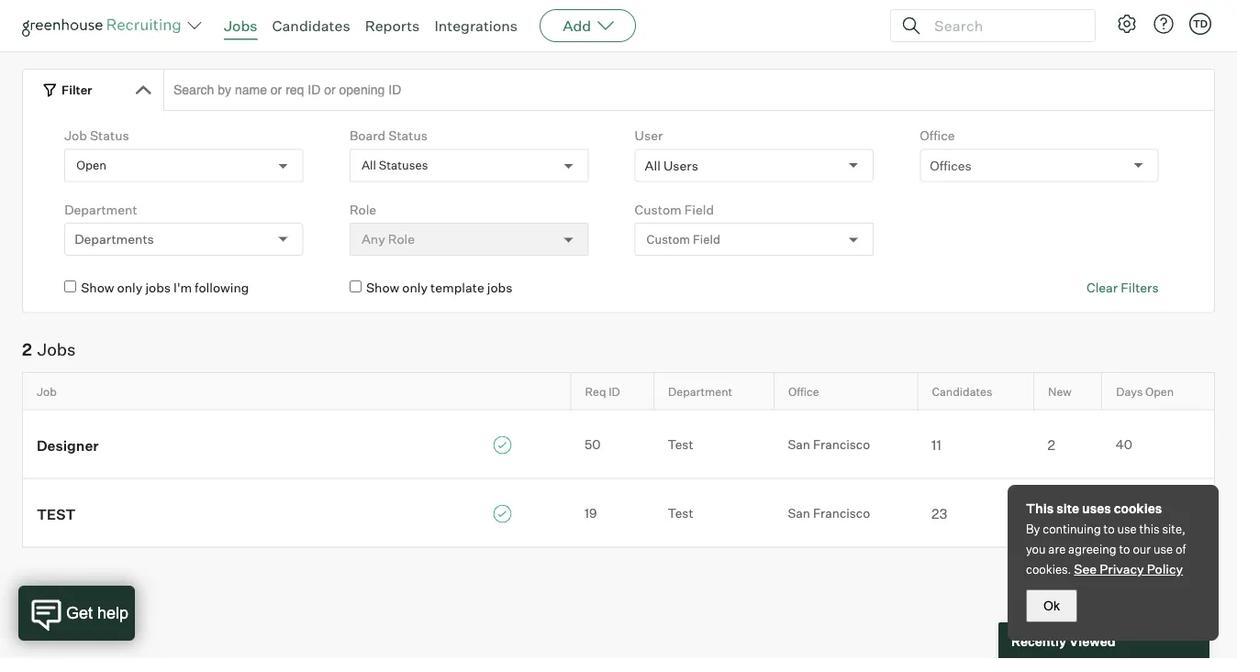 Task type: locate. For each thing, give the bounding box(es) containing it.
0 horizontal spatial only
[[117, 281, 143, 297]]

1 vertical spatial job
[[37, 385, 57, 399]]

1 jobs from the left
[[145, 281, 171, 297]]

test
[[37, 506, 76, 524]]

0 vertical spatial office
[[920, 128, 955, 144]]

this site uses cookies
[[1026, 501, 1162, 517]]

use left the this
[[1117, 522, 1137, 537]]

open down the job status
[[76, 159, 106, 173]]

only down departments
[[117, 281, 143, 297]]

cookies.
[[1026, 563, 1072, 577]]

1 horizontal spatial candidates
[[932, 385, 992, 399]]

1 horizontal spatial all
[[645, 158, 661, 174]]

of
[[1176, 542, 1186, 557]]

1 vertical spatial to
[[1119, 542, 1130, 557]]

francisco for test
[[813, 507, 870, 522]]

Search by name or req ID or opening ID text field
[[163, 69, 1215, 112]]

offices
[[930, 158, 972, 174]]

0 vertical spatial francisco
[[813, 438, 870, 454]]

0 horizontal spatial jobs
[[145, 281, 171, 297]]

francisco for designer
[[813, 438, 870, 454]]

1 horizontal spatial status
[[388, 128, 428, 144]]

1 horizontal spatial use
[[1154, 542, 1173, 557]]

11
[[932, 438, 941, 454]]

1 san from the top
[[788, 438, 810, 454]]

jobs
[[145, 281, 171, 297], [487, 281, 512, 297]]

2 link
[[1034, 436, 1102, 455]]

jobs
[[224, 17, 257, 35], [37, 340, 76, 361]]

job down filter
[[64, 128, 87, 144]]

only left template
[[402, 281, 428, 297]]

1 horizontal spatial office
[[920, 128, 955, 144]]

show only jobs i'm following
[[81, 281, 249, 297]]

all users
[[645, 158, 698, 174]]

0 vertical spatial san francisco
[[788, 438, 870, 454]]

Show only template jobs checkbox
[[350, 281, 362, 293]]

department up departments
[[64, 202, 137, 218]]

configure image
[[1116, 13, 1138, 35]]

status for job status
[[90, 128, 129, 144]]

add
[[563, 17, 591, 35]]

1 test from the top
[[668, 438, 693, 454]]

show right show only template jobs option
[[366, 281, 400, 297]]

all users option
[[645, 158, 698, 174]]

job for job
[[37, 385, 57, 399]]

all left users
[[645, 158, 661, 174]]

i'm
[[174, 281, 192, 297]]

test
[[668, 438, 693, 454], [668, 507, 693, 522]]

jobs left i'm
[[145, 281, 171, 297]]

site,
[[1162, 522, 1186, 537]]

open right days
[[1145, 385, 1174, 399]]

0 vertical spatial open
[[76, 159, 106, 173]]

0 horizontal spatial job
[[37, 385, 57, 399]]

job status
[[64, 128, 129, 144]]

ok button
[[1026, 590, 1078, 623]]

san
[[788, 438, 810, 454], [788, 507, 810, 522]]

0 horizontal spatial 2
[[22, 340, 32, 361]]

to left 260
[[1104, 522, 1115, 537]]

Search text field
[[930, 12, 1078, 39]]

1 all from the left
[[645, 158, 661, 174]]

jobs left the candidates link at left
[[224, 17, 257, 35]]

users
[[663, 158, 698, 174]]

san francisco
[[788, 438, 870, 454], [788, 507, 870, 522]]

0 vertical spatial job
[[64, 128, 87, 144]]

2 jobs
[[22, 340, 76, 361]]

0 vertical spatial use
[[1117, 522, 1137, 537]]

0 horizontal spatial show
[[81, 281, 114, 297]]

all down "board" at the top of page
[[362, 159, 376, 173]]

0 vertical spatial san
[[788, 438, 810, 454]]

0 horizontal spatial jobs
[[37, 340, 76, 361]]

req id
[[585, 385, 620, 399]]

candidates right jobs link
[[272, 17, 350, 35]]

test for designer
[[668, 438, 693, 454]]

0 vertical spatial 2
[[22, 340, 32, 361]]

francisco
[[813, 438, 870, 454], [813, 507, 870, 522]]

1 vertical spatial francisco
[[813, 507, 870, 522]]

23
[[932, 506, 948, 523]]

custom down the all users option
[[635, 202, 682, 218]]

custom field
[[635, 202, 714, 218], [647, 233, 720, 247]]

1 vertical spatial office
[[788, 385, 819, 399]]

2
[[22, 340, 32, 361], [1048, 438, 1055, 454]]

only
[[117, 281, 143, 297], [402, 281, 428, 297]]

use left of
[[1154, 542, 1173, 557]]

custom
[[635, 202, 682, 218], [647, 233, 690, 247]]

0 horizontal spatial all
[[362, 159, 376, 173]]

test right 19
[[668, 507, 693, 522]]

days
[[1116, 385, 1143, 399]]

0 vertical spatial department
[[64, 202, 137, 218]]

integrations
[[434, 17, 518, 35]]

show for show only template jobs
[[366, 281, 400, 297]]

1 horizontal spatial department
[[668, 385, 733, 399]]

1 show from the left
[[81, 281, 114, 297]]

2 status from the left
[[388, 128, 428, 144]]

0 horizontal spatial use
[[1117, 522, 1137, 537]]

2 all from the left
[[362, 159, 376, 173]]

0 link
[[1034, 504, 1102, 524]]

to left our
[[1119, 542, 1130, 557]]

260
[[1116, 507, 1139, 522]]

0 horizontal spatial office
[[788, 385, 819, 399]]

reports link
[[365, 17, 420, 35]]

template
[[431, 281, 484, 297]]

23 link
[[918, 504, 1034, 524]]

policy
[[1147, 562, 1183, 578]]

to
[[1104, 522, 1115, 537], [1119, 542, 1130, 557]]

open
[[76, 159, 106, 173], [1145, 385, 1174, 399]]

san for designer
[[788, 438, 810, 454]]

1 vertical spatial test
[[668, 507, 693, 522]]

0 horizontal spatial status
[[90, 128, 129, 144]]

11 link
[[918, 436, 1034, 455]]

0
[[1048, 506, 1057, 523]]

1 san francisco from the top
[[788, 438, 870, 454]]

custom down all users
[[647, 233, 690, 247]]

0 horizontal spatial candidates
[[272, 17, 350, 35]]

50
[[585, 438, 601, 454]]

1 vertical spatial san
[[788, 507, 810, 522]]

board status
[[350, 128, 428, 144]]

2 test from the top
[[668, 507, 693, 522]]

job
[[64, 128, 87, 144], [37, 385, 57, 399]]

0 vertical spatial custom
[[635, 202, 682, 218]]

jobs right template
[[487, 281, 512, 297]]

1 horizontal spatial jobs
[[487, 281, 512, 297]]

1 vertical spatial 2
[[1048, 438, 1055, 454]]

statuses
[[379, 159, 428, 173]]

candidates link
[[272, 17, 350, 35]]

department right id
[[668, 385, 733, 399]]

1 only from the left
[[117, 281, 143, 297]]

0 vertical spatial jobs
[[224, 17, 257, 35]]

field
[[684, 202, 714, 218], [693, 233, 720, 247]]

1 horizontal spatial job
[[64, 128, 87, 144]]

candidates
[[272, 17, 350, 35], [932, 385, 992, 399]]

status
[[90, 128, 129, 144], [388, 128, 428, 144]]

job down 2 jobs
[[37, 385, 57, 399]]

user
[[635, 128, 663, 144]]

custom field down the all users option
[[635, 202, 714, 218]]

show
[[81, 281, 114, 297], [366, 281, 400, 297]]

clear
[[1087, 281, 1118, 297]]

only for jobs
[[117, 281, 143, 297]]

1 vertical spatial open
[[1145, 385, 1174, 399]]

office
[[920, 128, 955, 144], [788, 385, 819, 399]]

add button
[[540, 9, 636, 42]]

1 francisco from the top
[[813, 438, 870, 454]]

1 horizontal spatial show
[[366, 281, 400, 297]]

2 francisco from the top
[[813, 507, 870, 522]]

0 horizontal spatial to
[[1104, 522, 1115, 537]]

candidates up "11" link
[[932, 385, 992, 399]]

use
[[1117, 522, 1137, 537], [1154, 542, 1173, 557]]

see privacy policy
[[1074, 562, 1183, 578]]

by continuing to use this site, you are agreeing to our use of cookies.
[[1026, 522, 1186, 577]]

all
[[645, 158, 661, 174], [362, 159, 376, 173]]

department
[[64, 202, 137, 218], [668, 385, 733, 399]]

only for template
[[402, 281, 428, 297]]

test right the 50
[[668, 438, 693, 454]]

2 for 2
[[1048, 438, 1055, 454]]

1 vertical spatial candidates
[[932, 385, 992, 399]]

status down filter
[[90, 128, 129, 144]]

1 vertical spatial use
[[1154, 542, 1173, 557]]

job for job status
[[64, 128, 87, 144]]

status up the statuses on the top left
[[388, 128, 428, 144]]

custom field down users
[[647, 233, 720, 247]]

2 jobs from the left
[[487, 281, 512, 297]]

1 horizontal spatial 2
[[1048, 438, 1055, 454]]

2 only from the left
[[402, 281, 428, 297]]

0 vertical spatial test
[[668, 438, 693, 454]]

1 vertical spatial san francisco
[[788, 507, 870, 522]]

recently viewed
[[1011, 634, 1116, 650]]

2 san francisco from the top
[[788, 507, 870, 522]]

integrations link
[[434, 17, 518, 35]]

1 horizontal spatial only
[[402, 281, 428, 297]]

1 status from the left
[[90, 128, 129, 144]]

id
[[609, 385, 620, 399]]

0 vertical spatial field
[[684, 202, 714, 218]]

1 horizontal spatial open
[[1145, 385, 1174, 399]]

jobs down show only jobs i'm following option
[[37, 340, 76, 361]]

2 san from the top
[[788, 507, 810, 522]]

2 show from the left
[[366, 281, 400, 297]]

days open
[[1116, 385, 1174, 399]]

recently
[[1011, 634, 1066, 650]]

show right show only jobs i'm following option
[[81, 281, 114, 297]]

this
[[1026, 501, 1054, 517]]

following
[[195, 281, 249, 297]]

designer link
[[23, 435, 571, 456]]

0 horizontal spatial department
[[64, 202, 137, 218]]

viewed
[[1069, 634, 1116, 650]]



Task type: vqa. For each thing, say whether or not it's contained in the screenshot.
RECENTLY VIEWED
yes



Task type: describe. For each thing, give the bounding box(es) containing it.
filter
[[61, 83, 92, 97]]

continuing
[[1043, 522, 1101, 537]]

you
[[1026, 542, 1046, 557]]

site
[[1057, 501, 1080, 517]]

our
[[1133, 542, 1151, 557]]

are
[[1048, 542, 1066, 557]]

reports
[[365, 17, 420, 35]]

clear filters link
[[1087, 280, 1159, 298]]

ok
[[1044, 599, 1060, 614]]

0 vertical spatial candidates
[[272, 17, 350, 35]]

see
[[1074, 562, 1097, 578]]

test link
[[23, 504, 571, 524]]

show for show only jobs i'm following
[[81, 281, 114, 297]]

0 vertical spatial to
[[1104, 522, 1115, 537]]

board
[[350, 128, 386, 144]]

new
[[1048, 385, 1072, 399]]

0 horizontal spatial open
[[76, 159, 106, 173]]

19
[[585, 507, 597, 522]]

by
[[1026, 522, 1040, 537]]

san francisco for test
[[788, 507, 870, 522]]

1 vertical spatial custom field
[[647, 233, 720, 247]]

uses
[[1082, 501, 1111, 517]]

jobs link
[[224, 17, 257, 35]]

40
[[1116, 438, 1133, 454]]

req
[[585, 385, 606, 399]]

privacy
[[1100, 562, 1144, 578]]

1 horizontal spatial jobs
[[224, 17, 257, 35]]

clear filters
[[1087, 281, 1159, 297]]

test for test
[[668, 507, 693, 522]]

this
[[1140, 522, 1160, 537]]

1 vertical spatial jobs
[[37, 340, 76, 361]]

1 vertical spatial field
[[693, 233, 720, 247]]

designer
[[37, 437, 99, 455]]

cookies
[[1114, 501, 1162, 517]]

role
[[350, 202, 376, 218]]

see privacy policy link
[[1074, 562, 1183, 578]]

td button
[[1186, 9, 1215, 39]]

san for test
[[788, 507, 810, 522]]

status for board status
[[388, 128, 428, 144]]

all for all users
[[645, 158, 661, 174]]

1 horizontal spatial to
[[1119, 542, 1130, 557]]

san francisco for designer
[[788, 438, 870, 454]]

greenhouse recruiting image
[[22, 15, 187, 37]]

1 vertical spatial department
[[668, 385, 733, 399]]

0 vertical spatial custom field
[[635, 202, 714, 218]]

all statuses
[[362, 159, 428, 173]]

filters
[[1121, 281, 1159, 297]]

Show only jobs I'm following checkbox
[[64, 281, 76, 293]]

agreeing
[[1068, 542, 1117, 557]]

departments
[[74, 232, 154, 248]]

1 vertical spatial custom
[[647, 233, 690, 247]]

td
[[1193, 17, 1208, 30]]

all for all statuses
[[362, 159, 376, 173]]

td button
[[1189, 13, 1212, 35]]

2 for 2 jobs
[[22, 340, 32, 361]]

show only template jobs
[[366, 281, 512, 297]]



